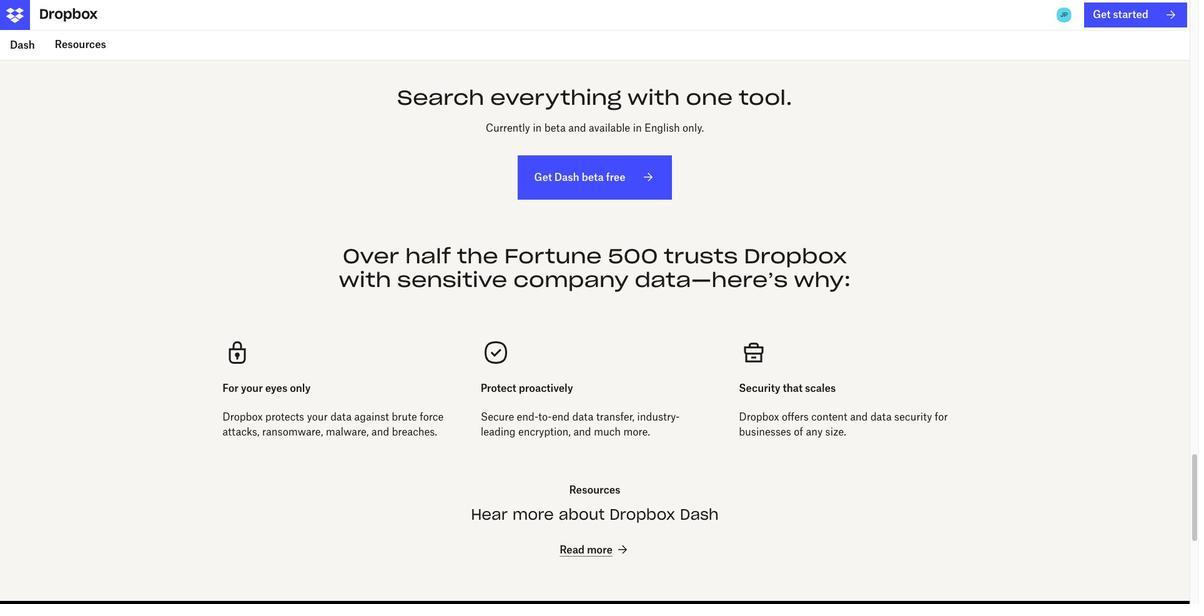Task type: describe. For each thing, give the bounding box(es) containing it.
end-
[[517, 411, 539, 424]]

2 vertical spatial dash
[[680, 505, 719, 525]]

about
[[559, 505, 605, 525]]

data—here's
[[635, 268, 788, 293]]

and inside dropbox protects your data against brute force attacks, ransomware, malware, and breaches.
[[372, 426, 389, 439]]

more for read
[[587, 544, 613, 557]]

data inside dropbox protects your data against brute force attacks, ransomware, malware, and breaches.
[[331, 411, 352, 424]]

dash link
[[0, 30, 45, 60]]

read more link
[[560, 543, 630, 558]]

one
[[686, 85, 733, 111]]

everything
[[490, 85, 622, 111]]

data for dropbox
[[871, 411, 892, 424]]

company
[[514, 268, 629, 293]]

english
[[645, 122, 680, 134]]

dropbox inside dropbox protects your data against brute force attacks, ransomware, malware, and breaches.
[[223, 411, 263, 424]]

dropbox protects your data against brute force attacks, ransomware, malware, and breaches.
[[223, 411, 444, 439]]

half
[[405, 244, 451, 269]]

and inside dropbox offers content and data security for businesses of any size.
[[850, 411, 868, 424]]

why:
[[794, 268, 851, 293]]

scales
[[805, 382, 836, 395]]

get for get dash beta free
[[534, 171, 552, 184]]

dropbox inside over half the fortune 500 trusts dropbox with sensitive company data—here's why:
[[744, 244, 847, 269]]

get dash beta free link
[[518, 155, 672, 200]]

only
[[290, 382, 311, 395]]

proactively
[[519, 382, 573, 395]]

fortune
[[504, 244, 602, 269]]

security that scales
[[739, 382, 836, 395]]

your inside dropbox protects your data against brute force attacks, ransomware, malware, and breaches.
[[307, 411, 328, 424]]

search
[[397, 85, 484, 111]]

with inside over half the fortune 500 trusts dropbox with sensitive company data—here's why:
[[339, 268, 391, 293]]

security
[[895, 411, 933, 424]]

security
[[739, 382, 781, 395]]

dropbox inside dropbox offers content and data security for businesses of any size.
[[739, 411, 779, 424]]

only.
[[683, 122, 704, 134]]

0 horizontal spatial resources
[[55, 38, 106, 51]]

over half the fortune 500 trusts dropbox with sensitive company data—here's why:
[[339, 244, 851, 293]]

data for secure
[[573, 411, 594, 424]]

0 vertical spatial dash
[[10, 39, 35, 51]]

force
[[420, 411, 444, 424]]

to-
[[539, 411, 552, 424]]

encryption,
[[519, 426, 571, 439]]

ransomware,
[[262, 426, 323, 439]]

attacks,
[[223, 426, 260, 439]]

trusts
[[664, 244, 738, 269]]

of
[[794, 426, 804, 439]]

against
[[354, 411, 389, 424]]

beta for and
[[545, 122, 566, 134]]

get started
[[1093, 8, 1149, 21]]

content
[[812, 411, 848, 424]]

0 vertical spatial your
[[241, 382, 263, 395]]

for your eyes only
[[223, 382, 311, 395]]

the
[[457, 244, 498, 269]]



Task type: vqa. For each thing, say whether or not it's contained in the screenshot.
Read more link
yes



Task type: locate. For each thing, give the bounding box(es) containing it.
in left english
[[633, 122, 642, 134]]

0 vertical spatial resources
[[55, 38, 106, 51]]

more.
[[624, 426, 650, 439]]

your
[[241, 382, 263, 395], [307, 411, 328, 424]]

more right the hear
[[513, 505, 554, 525]]

in right currently
[[533, 122, 542, 134]]

2 horizontal spatial data
[[871, 411, 892, 424]]

get dash beta free
[[534, 171, 626, 184]]

2 data from the left
[[573, 411, 594, 424]]

1 vertical spatial resources
[[569, 484, 621, 497]]

offers
[[782, 411, 809, 424]]

jp button
[[1055, 5, 1075, 25]]

0 horizontal spatial more
[[513, 505, 554, 525]]

jp
[[1061, 11, 1068, 19]]

0 vertical spatial beta
[[545, 122, 566, 134]]

search everything with one tool.
[[397, 85, 793, 111]]

1 horizontal spatial get
[[1093, 8, 1111, 21]]

dropbox offers content and data security for businesses of any size.
[[739, 411, 948, 439]]

1 vertical spatial beta
[[582, 171, 604, 184]]

1 vertical spatial with
[[339, 268, 391, 293]]

secure end-to-end data transfer, industry- leading encryption, and much more.
[[481, 411, 680, 439]]

currently in beta and available in english only.
[[486, 122, 704, 134]]

1 horizontal spatial your
[[307, 411, 328, 424]]

read
[[560, 544, 585, 557]]

free
[[606, 171, 626, 184]]

0 horizontal spatial with
[[339, 268, 391, 293]]

much
[[594, 426, 621, 439]]

end
[[552, 411, 570, 424]]

any
[[806, 426, 823, 439]]

available
[[589, 122, 631, 134]]

beta
[[545, 122, 566, 134], [582, 171, 604, 184]]

transfer,
[[596, 411, 635, 424]]

and right content
[[850, 411, 868, 424]]

3 data from the left
[[871, 411, 892, 424]]

dash
[[10, 39, 35, 51], [555, 171, 580, 184], [680, 505, 719, 525]]

in
[[533, 122, 542, 134], [633, 122, 642, 134]]

2 horizontal spatial dash
[[680, 505, 719, 525]]

and left much
[[574, 426, 591, 439]]

0 vertical spatial with
[[628, 85, 680, 111]]

leading
[[481, 426, 516, 439]]

data
[[331, 411, 352, 424], [573, 411, 594, 424], [871, 411, 892, 424]]

0 vertical spatial get
[[1093, 8, 1111, 21]]

beta for free
[[582, 171, 604, 184]]

resources up hear more about dropbox dash
[[569, 484, 621, 497]]

resources link
[[45, 30, 116, 60]]

protects
[[265, 411, 304, 424]]

more for hear
[[513, 505, 554, 525]]

get
[[1093, 8, 1111, 21], [534, 171, 552, 184]]

0 vertical spatial more
[[513, 505, 554, 525]]

breaches.
[[392, 426, 437, 439]]

and down against
[[372, 426, 389, 439]]

beta down everything
[[545, 122, 566, 134]]

for
[[223, 382, 239, 395]]

get for get started
[[1093, 8, 1111, 21]]

and inside the secure end-to-end data transfer, industry- leading encryption, and much more.
[[574, 426, 591, 439]]

1 vertical spatial dash
[[555, 171, 580, 184]]

over
[[343, 244, 399, 269]]

1 horizontal spatial data
[[573, 411, 594, 424]]

0 horizontal spatial beta
[[545, 122, 566, 134]]

sensitive
[[397, 268, 508, 293]]

0 horizontal spatial data
[[331, 411, 352, 424]]

started
[[1114, 8, 1149, 21]]

500
[[608, 244, 658, 269]]

get started link
[[1085, 2, 1188, 27]]

resources right dash link
[[55, 38, 106, 51]]

1 horizontal spatial in
[[633, 122, 642, 134]]

1 horizontal spatial with
[[628, 85, 680, 111]]

data up malware, at the left bottom
[[331, 411, 352, 424]]

1 horizontal spatial more
[[587, 544, 613, 557]]

1 horizontal spatial resources
[[569, 484, 621, 497]]

0 horizontal spatial get
[[534, 171, 552, 184]]

0 horizontal spatial in
[[533, 122, 542, 134]]

that
[[783, 382, 803, 395]]

with
[[628, 85, 680, 111], [339, 268, 391, 293]]

data right end
[[573, 411, 594, 424]]

data left security at the bottom of page
[[871, 411, 892, 424]]

1 vertical spatial more
[[587, 544, 613, 557]]

more
[[513, 505, 554, 525], [587, 544, 613, 557]]

and left "available"
[[569, 122, 586, 134]]

beta left free
[[582, 171, 604, 184]]

industry-
[[637, 411, 680, 424]]

1 horizontal spatial dash
[[555, 171, 580, 184]]

size.
[[826, 426, 847, 439]]

more right read
[[587, 544, 613, 557]]

1 vertical spatial your
[[307, 411, 328, 424]]

1 data from the left
[[331, 411, 352, 424]]

protect
[[481, 382, 517, 395]]

1 vertical spatial get
[[534, 171, 552, 184]]

0 horizontal spatial dash
[[10, 39, 35, 51]]

read more
[[560, 544, 613, 557]]

currently
[[486, 122, 530, 134]]

your up ransomware,
[[307, 411, 328, 424]]

for
[[935, 411, 948, 424]]

hear more about dropbox dash
[[471, 505, 719, 525]]

data inside the secure end-to-end data transfer, industry- leading encryption, and much more.
[[573, 411, 594, 424]]

eyes
[[265, 382, 288, 395]]

resources
[[55, 38, 106, 51], [569, 484, 621, 497]]

tool.
[[739, 85, 793, 111]]

0 horizontal spatial your
[[241, 382, 263, 395]]

2 in from the left
[[633, 122, 642, 134]]

secure
[[481, 411, 514, 424]]

protect proactively
[[481, 382, 573, 395]]

data inside dropbox offers content and data security for businesses of any size.
[[871, 411, 892, 424]]

dropbox
[[744, 244, 847, 269], [223, 411, 263, 424], [739, 411, 779, 424], [610, 505, 676, 525]]

businesses
[[739, 426, 792, 439]]

1 in from the left
[[533, 122, 542, 134]]

and
[[569, 122, 586, 134], [850, 411, 868, 424], [372, 426, 389, 439], [574, 426, 591, 439]]

hear
[[471, 505, 508, 525]]

your right for
[[241, 382, 263, 395]]

malware,
[[326, 426, 369, 439]]

brute
[[392, 411, 417, 424]]

1 horizontal spatial beta
[[582, 171, 604, 184]]



